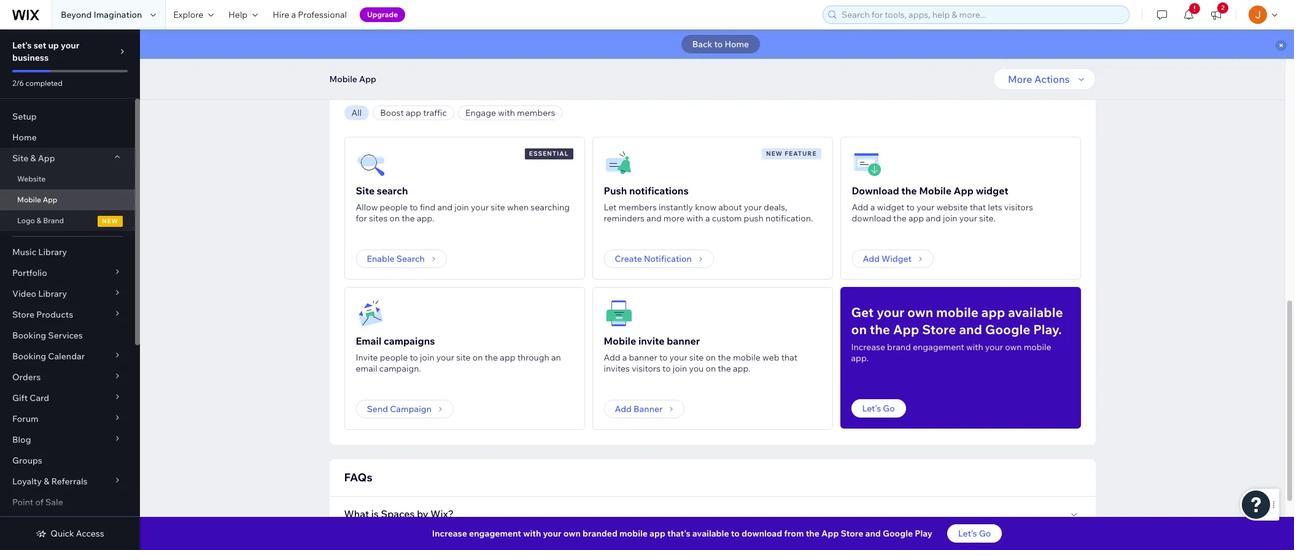Task type: describe. For each thing, give the bounding box(es) containing it.
increase engagement with your own branded mobile app that's available to download from the app store and google play
[[432, 529, 932, 540]]

invite
[[356, 352, 378, 363]]

search
[[396, 254, 425, 265]]

engagement inside get your own mobile app available on the app store and google play. increase brand engagement with your own mobile app.
[[913, 342, 964, 353]]

a right the "hire"
[[291, 9, 296, 20]]

help
[[229, 9, 248, 20]]

more
[[1008, 73, 1032, 85]]

up
[[48, 40, 59, 51]]

on inside get your own mobile app available on the app store and google play. increase brand engagement with your own mobile app.
[[851, 322, 867, 338]]

hire a professional
[[273, 9, 347, 20]]

custom
[[712, 213, 742, 224]]

loyalty
[[12, 476, 42, 487]]

more actions
[[1008, 73, 1070, 85]]

send
[[367, 404, 388, 415]]

more
[[664, 213, 685, 224]]

play.
[[1033, 322, 1062, 338]]

app. inside mobile invite banner add a banner to your site on the mobile web that invites visitors to join you on the app.
[[733, 363, 750, 375]]

1 horizontal spatial let's
[[958, 529, 977, 540]]

booking services link
[[0, 325, 135, 346]]

when
[[507, 202, 529, 213]]

mobile app link
[[0, 190, 135, 211]]

video
[[12, 289, 36, 300]]

join inside email campaigns invite people to join your site on the app through an email campaign.
[[420, 352, 434, 363]]

2/6 completed
[[12, 79, 62, 88]]

more actions button
[[993, 68, 1096, 90]]

completed
[[26, 79, 62, 88]]

products
[[36, 309, 73, 320]]

about
[[718, 202, 742, 213]]

1 vertical spatial increase
[[432, 529, 467, 540]]

get
[[851, 305, 874, 320]]

know
[[695, 202, 717, 213]]

business
[[12, 52, 49, 63]]

your inside mobile invite banner add a banner to your site on the mobile web that invites visitors to join you on the app.
[[669, 352, 687, 363]]

site inside site search allow people to find and join your site when searching for sites on the app.
[[491, 202, 505, 213]]

on inside site search allow people to find and join your site when searching for sites on the app.
[[390, 213, 400, 224]]

beyond
[[61, 9, 92, 20]]

setup link
[[0, 106, 135, 127]]

a inside the 'push notifications let members instantly know about your deals, reminders and more with a custom push notification.'
[[705, 213, 710, 224]]

1 horizontal spatial let's go button
[[947, 525, 1002, 543]]

email
[[356, 363, 377, 375]]

video library button
[[0, 284, 135, 305]]

let's go for rightmost let's go button
[[958, 529, 991, 540]]

mobile app button
[[323, 70, 382, 88]]

email campaigns invite people to join your site on the app through an email campaign.
[[356, 335, 561, 375]]

push notifications let members instantly know about your deals, reminders and more with a custom push notification.
[[604, 185, 813, 224]]

app inside dropdown button
[[38, 153, 55, 164]]

members inside the 'push notifications let members instantly know about your deals, reminders and more with a custom push notification.'
[[619, 202, 657, 213]]

you
[[689, 363, 704, 375]]

spaces
[[381, 508, 415, 521]]

site search allow people to find and join your site when searching for sites on the app.
[[356, 185, 570, 224]]

for
[[356, 213, 367, 224]]

home inside button
[[725, 39, 749, 50]]

notification.
[[766, 213, 813, 224]]

new feature
[[766, 150, 817, 158]]

site inside email campaigns invite people to join your site on the app through an email campaign.
[[456, 352, 471, 363]]

store inside popup button
[[12, 309, 34, 320]]

add left widget
[[863, 254, 880, 265]]

app. inside site search allow people to find and join your site when searching for sites on the app.
[[417, 213, 434, 224]]

boost
[[380, 107, 404, 118]]

website
[[17, 174, 46, 184]]

to down mobile invite banner heading
[[659, 352, 668, 363]]

of
[[35, 497, 44, 508]]

deals,
[[764, 202, 787, 213]]

enable
[[367, 254, 395, 265]]

gift
[[12, 393, 28, 404]]

send campaign
[[367, 404, 432, 415]]

mobile inside mobile invite banner add a banner to your site on the mobile web that invites visitors to join you on the app.
[[604, 335, 636, 347]]

create notification button
[[604, 250, 714, 268]]

website
[[937, 202, 968, 213]]

music library
[[12, 247, 67, 258]]

1 vertical spatial widget
[[877, 202, 905, 213]]

services
[[48, 330, 83, 341]]

what
[[344, 508, 369, 521]]

add banner button
[[604, 400, 685, 419]]

app. inside get your own mobile app available on the app store and google play. increase brand engagement with your own mobile app.
[[851, 353, 869, 364]]

portfolio
[[12, 268, 47, 279]]

to inside site search allow people to find and join your site when searching for sites on the app.
[[410, 202, 418, 213]]

add inside download the mobile app widget add a widget to your website that lets visitors download the app and join your site.
[[852, 202, 869, 213]]

forum
[[12, 414, 38, 425]]

send campaign button
[[356, 400, 454, 419]]

to inside button
[[714, 39, 723, 50]]

growth
[[344, 78, 384, 92]]

growth and marketing tools
[[344, 78, 492, 92]]

campaigns
[[384, 335, 435, 347]]

store inside get your own mobile app available on the app store and google play. increase brand engagement with your own mobile app.
[[922, 322, 956, 338]]

campaign
[[390, 404, 432, 415]]

invite
[[638, 335, 665, 347]]

your inside let's set up your business
[[61, 40, 79, 51]]

email
[[356, 335, 381, 347]]

app inside get your own mobile app available on the app store and google play. increase brand engagement with your own mobile app.
[[893, 322, 919, 338]]

access
[[76, 529, 104, 540]]

to left you
[[663, 363, 671, 375]]

download inside download the mobile app widget add a widget to your website that lets visitors download the app and join your site.
[[852, 213, 891, 224]]

and inside site search allow people to find and join your site when searching for sites on the app.
[[437, 202, 453, 213]]

upgrade
[[367, 10, 398, 19]]

add widget button
[[852, 250, 934, 268]]

traffic
[[423, 107, 447, 118]]

download the mobile app widget add a widget to your website that lets visitors download the app and join your site.
[[852, 185, 1033, 224]]

Search for tools, apps, help & more... field
[[838, 6, 1125, 23]]

and inside the 'push notifications let members instantly know about your deals, reminders and more with a custom push notification.'
[[647, 213, 662, 224]]

mobile inside mobile app link
[[17, 195, 41, 204]]

app inside email campaigns invite people to join your site on the app through an email campaign.
[[500, 352, 515, 363]]

home inside the sidebar element
[[12, 132, 37, 143]]

mobile invite banner heading
[[604, 334, 700, 349]]

actions
[[1035, 73, 1070, 85]]

2 button
[[1203, 0, 1230, 29]]

mobile invite banner add a banner to your site on the mobile web that invites visitors to join you on the app.
[[604, 335, 798, 375]]

2 vertical spatial store
[[841, 529, 863, 540]]

app inside download the mobile app widget add a widget to your website that lets visitors download the app and join your site.
[[909, 213, 924, 224]]

let's
[[12, 40, 32, 51]]

instantly
[[659, 202, 693, 213]]

& for loyalty
[[44, 476, 49, 487]]

0 vertical spatial go
[[883, 403, 895, 414]]

essential
[[529, 150, 569, 158]]

and inside download the mobile app widget add a widget to your website that lets visitors download the app and join your site.
[[926, 213, 941, 224]]

booking calendar button
[[0, 346, 135, 367]]

1 horizontal spatial go
[[979, 529, 991, 540]]

blog
[[12, 435, 31, 446]]

push
[[744, 213, 764, 224]]

0 horizontal spatial engagement
[[469, 529, 521, 540]]

2 vertical spatial own
[[563, 529, 581, 540]]

1 vertical spatial google
[[883, 529, 913, 540]]

library for music library
[[38, 247, 67, 258]]

on inside email campaigns invite people to join your site on the app through an email campaign.
[[473, 352, 483, 363]]

& for logo
[[37, 216, 41, 225]]

to right that's on the right bottom of the page
[[731, 529, 740, 540]]

enable search button
[[356, 250, 447, 268]]

play
[[915, 529, 932, 540]]

with inside the 'push notifications let members instantly know about your deals, reminders and more with a custom push notification.'
[[686, 213, 703, 224]]



Task type: vqa. For each thing, say whether or not it's contained in the screenshot.
GIFT CARD dropdown button
yes



Task type: locate. For each thing, give the bounding box(es) containing it.
engage with members
[[465, 107, 555, 118]]

people inside site search allow people to find and join your site when searching for sites on the app.
[[380, 202, 408, 213]]

0 vertical spatial google
[[985, 322, 1030, 338]]

1 vertical spatial let's
[[958, 529, 977, 540]]

mobile
[[329, 74, 357, 85], [919, 185, 952, 197], [17, 195, 41, 204], [604, 335, 636, 347]]

0 vertical spatial widget
[[976, 185, 1009, 197]]

app.
[[417, 213, 434, 224], [851, 353, 869, 364], [733, 363, 750, 375]]

download the mobile app widget heading
[[852, 184, 1009, 198]]

app. up search on the top
[[417, 213, 434, 224]]

0 horizontal spatial new
[[102, 217, 118, 225]]

let's set up your business
[[12, 40, 79, 63]]

and
[[386, 78, 406, 92], [437, 202, 453, 213], [647, 213, 662, 224], [926, 213, 941, 224], [959, 322, 982, 338], [865, 529, 881, 540]]

notification
[[644, 254, 692, 265]]

0 horizontal spatial download
[[742, 529, 782, 540]]

new down mobile app link
[[102, 217, 118, 225]]

0 horizontal spatial let's go
[[862, 403, 895, 414]]

search
[[377, 185, 408, 197]]

site & app button
[[0, 148, 135, 169]]

back to home button
[[681, 35, 760, 53]]

sidebar element
[[0, 29, 140, 551]]

0 horizontal spatial site
[[12, 153, 28, 164]]

0 horizontal spatial &
[[30, 153, 36, 164]]

2 horizontal spatial own
[[1005, 342, 1022, 353]]

get your own mobile app available on the app store and google play. increase brand engagement with your own mobile app.
[[851, 305, 1063, 364]]

visitors inside download the mobile app widget add a widget to your website that lets visitors download the app and join your site.
[[1004, 202, 1033, 213]]

boost app traffic
[[380, 107, 447, 118]]

1 booking from the top
[[12, 330, 46, 341]]

site for search
[[356, 185, 375, 197]]

available inside get your own mobile app available on the app store and google play. increase brand engagement with your own mobile app.
[[1008, 305, 1063, 320]]

0 vertical spatial mobile app
[[329, 74, 376, 85]]

increase down wix?
[[432, 529, 467, 540]]

library
[[38, 247, 67, 258], [38, 289, 67, 300]]

new left feature
[[766, 150, 783, 158]]

library inside video library dropdown button
[[38, 289, 67, 300]]

booking down store products
[[12, 330, 46, 341]]

to down download the mobile app widget heading
[[907, 202, 915, 213]]

a left custom
[[705, 213, 710, 224]]

0 horizontal spatial visitors
[[632, 363, 661, 375]]

people down the search
[[380, 202, 408, 213]]

1 horizontal spatial site
[[356, 185, 375, 197]]

upgrade button
[[360, 7, 405, 22]]

& right "loyalty"
[[44, 476, 49, 487]]

1 vertical spatial engagement
[[469, 529, 521, 540]]

a down download at the top right of the page
[[870, 202, 875, 213]]

1 horizontal spatial available
[[1008, 305, 1063, 320]]

0 vertical spatial available
[[1008, 305, 1063, 320]]

your inside email campaigns invite people to join your site on the app through an email campaign.
[[436, 352, 454, 363]]

widget
[[882, 254, 912, 265]]

campaign.
[[379, 363, 421, 375]]

find
[[420, 202, 435, 213]]

add widget
[[863, 254, 912, 265]]

0 vertical spatial people
[[380, 202, 408, 213]]

1 vertical spatial own
[[1005, 342, 1022, 353]]

new inside the sidebar element
[[102, 217, 118, 225]]

2 horizontal spatial site
[[689, 352, 704, 363]]

home down setup
[[12, 132, 37, 143]]

1 vertical spatial library
[[38, 289, 67, 300]]

from
[[784, 529, 804, 540]]

join left you
[[673, 363, 687, 375]]

increase inside get your own mobile app available on the app store and google play. increase brand engagement with your own mobile app.
[[851, 342, 885, 353]]

new for new feature
[[766, 150, 783, 158]]

0 horizontal spatial available
[[692, 529, 729, 540]]

is
[[371, 508, 379, 521]]

card
[[30, 393, 49, 404]]

1 vertical spatial download
[[742, 529, 782, 540]]

0 vertical spatial new
[[766, 150, 783, 158]]

google left play.
[[985, 322, 1030, 338]]

all
[[351, 107, 362, 118]]

1 vertical spatial home
[[12, 132, 37, 143]]

portfolio button
[[0, 263, 135, 284]]

referrals
[[51, 476, 88, 487]]

site up website
[[12, 153, 28, 164]]

0 vertical spatial download
[[852, 213, 891, 224]]

searching
[[531, 202, 570, 213]]

0 horizontal spatial widget
[[877, 202, 905, 213]]

orders
[[12, 372, 41, 383]]

point of sale
[[12, 497, 63, 508]]

banner down the invite
[[629, 352, 657, 363]]

faqs
[[344, 471, 373, 485]]

0 vertical spatial &
[[30, 153, 36, 164]]

app. left brand at right bottom
[[851, 353, 869, 364]]

library inside music library link
[[38, 247, 67, 258]]

widget down download at the top right of the page
[[877, 202, 905, 213]]

loyalty & referrals
[[12, 476, 88, 487]]

home
[[725, 39, 749, 50], [12, 132, 37, 143]]

add down download at the top right of the page
[[852, 202, 869, 213]]

loyalty & referrals button
[[0, 472, 135, 492]]

mobile app for mobile app button
[[329, 74, 376, 85]]

to left find
[[410, 202, 418, 213]]

site inside dropdown button
[[12, 153, 28, 164]]

people down 'email campaigns' heading
[[380, 352, 408, 363]]

booking inside popup button
[[12, 351, 46, 362]]

1 horizontal spatial members
[[619, 202, 657, 213]]

0 vertical spatial let's go button
[[851, 400, 906, 418]]

site up allow
[[356, 185, 375, 197]]

professional
[[298, 9, 347, 20]]

visitors inside mobile invite banner add a banner to your site on the mobile web that invites visitors to join you on the app.
[[632, 363, 661, 375]]

0 horizontal spatial members
[[517, 107, 555, 118]]

with
[[498, 107, 515, 118], [686, 213, 703, 224], [966, 342, 983, 353], [523, 529, 541, 540]]

& for site
[[30, 153, 36, 164]]

join inside mobile invite banner add a banner to your site on the mobile web that invites visitors to join you on the app.
[[673, 363, 687, 375]]

library up portfolio "dropdown button"
[[38, 247, 67, 258]]

website link
[[0, 169, 135, 190]]

1 horizontal spatial widget
[[976, 185, 1009, 197]]

a down mobile invite banner heading
[[622, 352, 627, 363]]

people for search
[[380, 202, 408, 213]]

& up website
[[30, 153, 36, 164]]

with inside get your own mobile app available on the app store and google play. increase brand engagement with your own mobile app.
[[966, 342, 983, 353]]

join inside site search allow people to find and join your site when searching for sites on the app.
[[454, 202, 469, 213]]

booking for booking calendar
[[12, 351, 46, 362]]

0 horizontal spatial go
[[883, 403, 895, 414]]

mobile up all
[[329, 74, 357, 85]]

add down mobile invite banner heading
[[604, 352, 620, 363]]

mobile app for mobile app link
[[17, 195, 57, 204]]

widget up lets
[[976, 185, 1009, 197]]

let
[[604, 202, 617, 213]]

join right find
[[454, 202, 469, 213]]

people for campaigns
[[380, 352, 408, 363]]

0 horizontal spatial own
[[563, 529, 581, 540]]

to down campaigns
[[410, 352, 418, 363]]

what is spaces by wix?
[[344, 508, 454, 521]]

0 vertical spatial that
[[970, 202, 986, 213]]

1 horizontal spatial let's go
[[958, 529, 991, 540]]

0 horizontal spatial app.
[[417, 213, 434, 224]]

1 horizontal spatial download
[[852, 213, 891, 224]]

mobile app up logo & brand
[[17, 195, 57, 204]]

a inside download the mobile app widget add a widget to your website that lets visitors download the app and join your site.
[[870, 202, 875, 213]]

forum button
[[0, 409, 135, 430]]

banner up you
[[667, 335, 700, 347]]

& inside dropdown button
[[30, 153, 36, 164]]

1 vertical spatial booking
[[12, 351, 46, 362]]

1 horizontal spatial that
[[970, 202, 986, 213]]

people inside email campaigns invite people to join your site on the app through an email campaign.
[[380, 352, 408, 363]]

1 horizontal spatial engagement
[[913, 342, 964, 353]]

go
[[883, 403, 895, 414], [979, 529, 991, 540]]

1 vertical spatial let's go
[[958, 529, 991, 540]]

0 vertical spatial let's
[[862, 403, 881, 414]]

that inside mobile invite banner add a banner to your site on the mobile web that invites visitors to join you on the app.
[[781, 352, 798, 363]]

hire
[[273, 9, 289, 20]]

1 vertical spatial store
[[922, 322, 956, 338]]

your inside site search allow people to find and join your site when searching for sites on the app.
[[471, 202, 489, 213]]

1 horizontal spatial mobile app
[[329, 74, 376, 85]]

quick access button
[[36, 529, 104, 540]]

groups link
[[0, 451, 135, 472]]

visitors down the invite
[[632, 363, 661, 375]]

2 booking from the top
[[12, 351, 46, 362]]

0 horizontal spatial home
[[12, 132, 37, 143]]

to inside download the mobile app widget add a widget to your website that lets visitors download the app and join your site.
[[907, 202, 915, 213]]

music library link
[[0, 242, 135, 263]]

2 library from the top
[[38, 289, 67, 300]]

setup
[[12, 111, 37, 122]]

site inside mobile invite banner add a banner to your site on the mobile web that invites visitors to join you on the app.
[[689, 352, 704, 363]]

visitors right lets
[[1004, 202, 1033, 213]]

the inside get your own mobile app available on the app store and google play. increase brand engagement with your own mobile app.
[[870, 322, 890, 338]]

increase left brand at right bottom
[[851, 342, 885, 353]]

1 vertical spatial new
[[102, 217, 118, 225]]

1 vertical spatial go
[[979, 529, 991, 540]]

0 vertical spatial site
[[12, 153, 28, 164]]

1 horizontal spatial site
[[491, 202, 505, 213]]

marketing
[[409, 78, 463, 92]]

the
[[901, 185, 917, 197], [402, 213, 415, 224], [893, 213, 907, 224], [870, 322, 890, 338], [485, 352, 498, 363], [718, 352, 731, 363], [718, 363, 731, 375], [806, 529, 820, 540]]

push notifications heading
[[604, 184, 689, 198]]

2 horizontal spatial store
[[922, 322, 956, 338]]

let's go for let's go button to the top
[[862, 403, 895, 414]]

set
[[34, 40, 46, 51]]

1 vertical spatial mobile app
[[17, 195, 57, 204]]

app inside get your own mobile app available on the app store and google play. increase brand engagement with your own mobile app.
[[981, 305, 1005, 320]]

app
[[406, 107, 421, 118], [909, 213, 924, 224], [981, 305, 1005, 320], [500, 352, 515, 363], [650, 529, 665, 540]]

1 horizontal spatial google
[[985, 322, 1030, 338]]

1 vertical spatial site
[[356, 185, 375, 197]]

let's go button
[[851, 400, 906, 418], [947, 525, 1002, 543]]

0 horizontal spatial banner
[[629, 352, 657, 363]]

2 people from the top
[[380, 352, 408, 363]]

1 vertical spatial &
[[37, 216, 41, 225]]

join inside download the mobile app widget add a widget to your website that lets visitors download the app and join your site.
[[943, 213, 957, 224]]

0 horizontal spatial let's go button
[[851, 400, 906, 418]]

library up products
[[38, 289, 67, 300]]

1 horizontal spatial &
[[37, 216, 41, 225]]

mobile up website
[[919, 185, 952, 197]]

site search heading
[[356, 184, 408, 198]]

add inside mobile invite banner add a banner to your site on the mobile web that invites visitors to join you on the app.
[[604, 352, 620, 363]]

a inside mobile invite banner add a banner to your site on the mobile web that invites visitors to join you on the app.
[[622, 352, 627, 363]]

1 horizontal spatial store
[[841, 529, 863, 540]]

1 people from the top
[[380, 202, 408, 213]]

mobile down website
[[17, 195, 41, 204]]

0 horizontal spatial let's
[[862, 403, 881, 414]]

available right that's on the right bottom of the page
[[692, 529, 729, 540]]

0 vertical spatial banner
[[667, 335, 700, 347]]

download left 'from'
[[742, 529, 782, 540]]

that's
[[667, 529, 690, 540]]

& right logo
[[37, 216, 41, 225]]

that inside download the mobile app widget add a widget to your website that lets visitors download the app and join your site.
[[970, 202, 986, 213]]

groups
[[12, 456, 42, 467]]

0 vertical spatial visitors
[[1004, 202, 1033, 213]]

that left lets
[[970, 202, 986, 213]]

0 vertical spatial library
[[38, 247, 67, 258]]

0 horizontal spatial that
[[781, 352, 798, 363]]

mobile app inside button
[[329, 74, 376, 85]]

google
[[985, 322, 1030, 338], [883, 529, 913, 540]]

0 vertical spatial engagement
[[913, 342, 964, 353]]

google left play
[[883, 529, 913, 540]]

orders button
[[0, 367, 135, 388]]

app inside download the mobile app widget add a widget to your website that lets visitors download the app and join your site.
[[954, 185, 974, 197]]

mobile app inside the sidebar element
[[17, 195, 57, 204]]

increase
[[851, 342, 885, 353], [432, 529, 467, 540]]

0 vertical spatial store
[[12, 309, 34, 320]]

0 horizontal spatial site
[[456, 352, 471, 363]]

blog button
[[0, 430, 135, 451]]

members up essential
[[517, 107, 555, 118]]

brand
[[43, 216, 64, 225]]

through
[[517, 352, 549, 363]]

1 vertical spatial that
[[781, 352, 798, 363]]

1 horizontal spatial new
[[766, 150, 783, 158]]

reminders
[[604, 213, 645, 224]]

imagination
[[94, 9, 142, 20]]

1 vertical spatial members
[[619, 202, 657, 213]]

google inside get your own mobile app available on the app store and google play. increase brand engagement with your own mobile app.
[[985, 322, 1030, 338]]

2 horizontal spatial &
[[44, 476, 49, 487]]

1 horizontal spatial visitors
[[1004, 202, 1033, 213]]

0 horizontal spatial google
[[883, 529, 913, 540]]

0 vertical spatial own
[[907, 305, 933, 320]]

0 vertical spatial members
[[517, 107, 555, 118]]

back
[[692, 39, 712, 50]]

1 vertical spatial banner
[[629, 352, 657, 363]]

0 vertical spatial let's go
[[862, 403, 895, 414]]

app inside button
[[359, 74, 376, 85]]

site.
[[979, 213, 996, 224]]

1 horizontal spatial increase
[[851, 342, 885, 353]]

1 vertical spatial people
[[380, 352, 408, 363]]

booking up orders
[[12, 351, 46, 362]]

create notification
[[615, 254, 692, 265]]

2 vertical spatial &
[[44, 476, 49, 487]]

back to home alert
[[140, 29, 1294, 59]]

0 horizontal spatial increase
[[432, 529, 467, 540]]

0 vertical spatial booking
[[12, 330, 46, 341]]

by
[[417, 508, 428, 521]]

sale
[[45, 497, 63, 508]]

add left banner
[[615, 404, 632, 415]]

let's go
[[862, 403, 895, 414], [958, 529, 991, 540]]

allow
[[356, 202, 378, 213]]

1 vertical spatial let's go button
[[947, 525, 1002, 543]]

mobile up invites
[[604, 335, 636, 347]]

new for new
[[102, 217, 118, 225]]

1 horizontal spatial home
[[725, 39, 749, 50]]

1 vertical spatial available
[[692, 529, 729, 540]]

mobile inside mobile app button
[[329, 74, 357, 85]]

the inside email campaigns invite people to join your site on the app through an email campaign.
[[485, 352, 498, 363]]

booking for booking services
[[12, 330, 46, 341]]

back to home
[[692, 39, 749, 50]]

0 vertical spatial home
[[725, 39, 749, 50]]

site inside site search allow people to find and join your site when searching for sites on the app.
[[356, 185, 375, 197]]

booking calendar
[[12, 351, 85, 362]]

feature
[[785, 150, 817, 158]]

mobile inside mobile invite banner add a banner to your site on the mobile web that invites visitors to join you on the app.
[[733, 352, 761, 363]]

email campaigns heading
[[356, 334, 435, 349]]

library for video library
[[38, 289, 67, 300]]

0 horizontal spatial mobile app
[[17, 195, 57, 204]]

1 vertical spatial visitors
[[632, 363, 661, 375]]

to right back
[[714, 39, 723, 50]]

site & app
[[12, 153, 55, 164]]

web
[[762, 352, 779, 363]]

app. left the web
[[733, 363, 750, 375]]

download down download at the top right of the page
[[852, 213, 891, 224]]

your inside the 'push notifications let members instantly know about your deals, reminders and more with a custom push notification.'
[[744, 202, 762, 213]]

1 horizontal spatial banner
[[667, 335, 700, 347]]

site for &
[[12, 153, 28, 164]]

join down download the mobile app widget heading
[[943, 213, 957, 224]]

1 library from the top
[[38, 247, 67, 258]]

1 horizontal spatial app.
[[733, 363, 750, 375]]

and inside get your own mobile app available on the app store and google play. increase brand engagement with your own mobile app.
[[959, 322, 982, 338]]

the inside site search allow people to find and join your site when searching for sites on the app.
[[402, 213, 415, 224]]

video library
[[12, 289, 67, 300]]

booking services
[[12, 330, 83, 341]]

join down campaigns
[[420, 352, 434, 363]]

to inside email campaigns invite people to join your site on the app through an email campaign.
[[410, 352, 418, 363]]

mobile inside download the mobile app widget add a widget to your website that lets visitors download the app and join your site.
[[919, 185, 952, 197]]

1 horizontal spatial own
[[907, 305, 933, 320]]

that right the web
[[781, 352, 798, 363]]

0 horizontal spatial store
[[12, 309, 34, 320]]

members down push notifications 'heading'
[[619, 202, 657, 213]]

own
[[907, 305, 933, 320], [1005, 342, 1022, 353], [563, 529, 581, 540]]

home right back
[[725, 39, 749, 50]]

app
[[359, 74, 376, 85], [38, 153, 55, 164], [954, 185, 974, 197], [43, 195, 57, 204], [893, 322, 919, 338], [821, 529, 839, 540]]

2 horizontal spatial app.
[[851, 353, 869, 364]]

home link
[[0, 127, 135, 148]]

mobile app up all
[[329, 74, 376, 85]]

& inside popup button
[[44, 476, 49, 487]]

let's
[[862, 403, 881, 414], [958, 529, 977, 540]]

available up play.
[[1008, 305, 1063, 320]]



